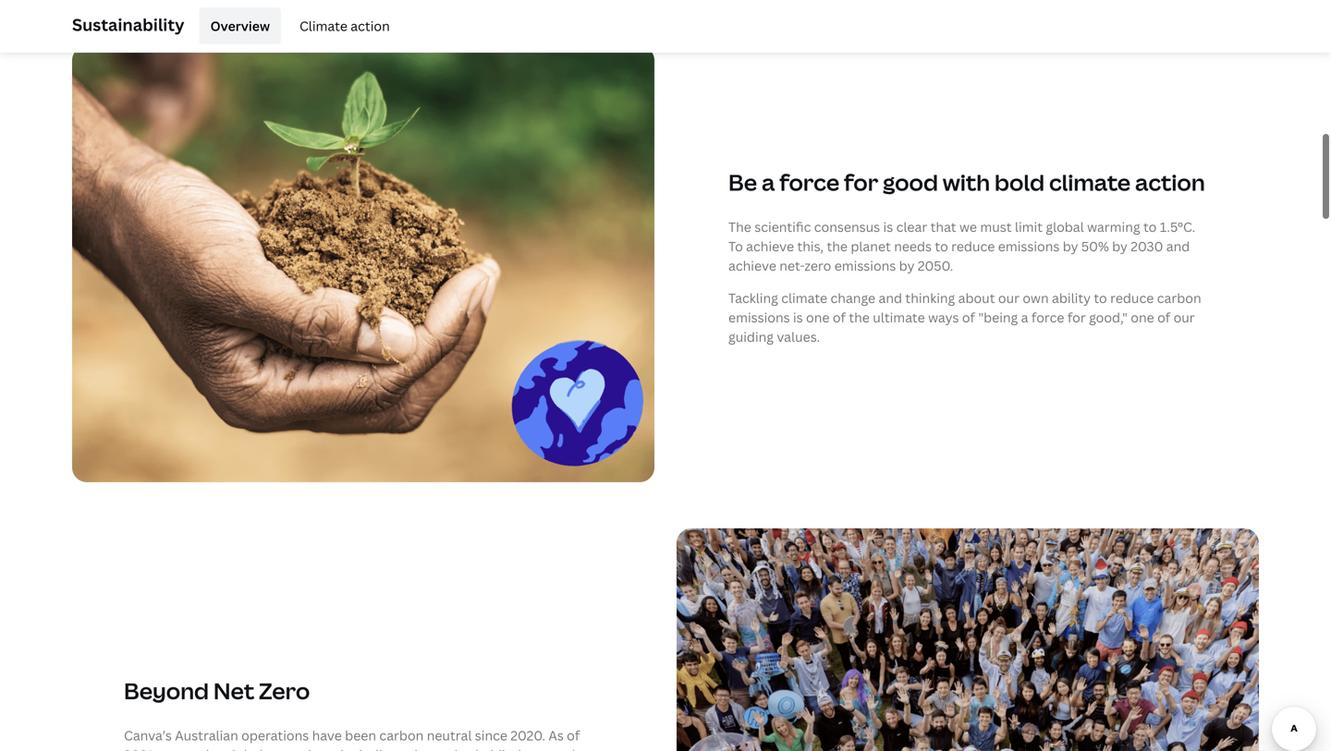 Task type: locate. For each thing, give the bounding box(es) containing it.
0 vertical spatial carbon
[[1157, 290, 1201, 307]]

2050.
[[918, 257, 953, 275]]

1 vertical spatial to
[[935, 238, 948, 255]]

reduce
[[951, 238, 995, 255], [1110, 290, 1154, 307]]

global
[[1046, 218, 1084, 236], [225, 747, 263, 752]]

emissions down tackling
[[728, 309, 790, 327]]

is inside the tackling climate change and thinking about our own ability to reduce carbon emissions is one of the ultimate ways of "being a force for good," one of our guiding values.
[[793, 309, 803, 327]]

1 vertical spatial force
[[1032, 309, 1064, 327]]

overview link
[[199, 7, 281, 44]]

climate
[[300, 17, 348, 35]]

a inside the tackling climate change and thinking about our own ability to reduce carbon emissions is one of the ultimate ways of "being a force for good," one of our guiding values.
[[1021, 309, 1028, 327]]

net-
[[780, 257, 805, 275]]

and
[[1166, 238, 1190, 255], [879, 290, 902, 307], [434, 747, 458, 752]]

2 horizontal spatial our
[[1174, 309, 1195, 327]]

1 horizontal spatial force
[[1032, 309, 1064, 327]]

climate down the net-
[[781, 290, 827, 307]]

1 horizontal spatial climate
[[1049, 167, 1131, 197]]

global inside canva's australian operations have been carbon neutral since 2020. as of 2021, our entire global operations, including print and subsidiaries, are als
[[225, 747, 263, 752]]

scientific
[[755, 218, 811, 236]]

the down consensus on the top right
[[827, 238, 848, 255]]

achieve
[[746, 238, 794, 255], [728, 257, 776, 275]]

be a force for good with bold climate action
[[728, 167, 1205, 197]]

our up "being
[[998, 290, 1020, 307]]

2 vertical spatial our
[[161, 747, 182, 752]]

1 horizontal spatial to
[[1094, 290, 1107, 307]]

a right be
[[762, 167, 775, 197]]

overview
[[210, 17, 270, 35]]

0 vertical spatial emissions
[[998, 238, 1060, 255]]

by down needs on the top of the page
[[899, 257, 915, 275]]

by down warming
[[1112, 238, 1128, 255]]

1 vertical spatial for
[[1068, 309, 1086, 327]]

reduce inside the scientific consensus is clear that we must limit global warming to 1.5°c. to achieve this, the planet needs to reduce emissions by 50% by 2030 and achieve net-zero emissions by 2050.
[[951, 238, 995, 255]]

reduce up good,"
[[1110, 290, 1154, 307]]

0 vertical spatial the
[[827, 238, 848, 255]]

force up scientific
[[780, 167, 840, 197]]

the
[[827, 238, 848, 255], [849, 309, 870, 327]]

guiding
[[728, 328, 774, 346]]

our
[[998, 290, 1020, 307], [1174, 309, 1195, 327], [161, 747, 182, 752]]

carbon
[[1157, 290, 1201, 307], [379, 727, 424, 745]]

0 horizontal spatial one
[[806, 309, 830, 327]]

canva value be a force for good sticker image
[[72, 46, 655, 482]]

2 horizontal spatial and
[[1166, 238, 1190, 255]]

0 horizontal spatial action
[[351, 17, 390, 35]]

0 horizontal spatial the
[[827, 238, 848, 255]]

a
[[762, 167, 775, 197], [1021, 309, 1028, 327]]

achieve down scientific
[[746, 238, 794, 255]]

emissions
[[998, 238, 1060, 255], [835, 257, 896, 275], [728, 309, 790, 327]]

print
[[401, 747, 431, 752]]

reduce down we
[[951, 238, 995, 255]]

canva's
[[124, 727, 172, 745]]

of down 'about'
[[962, 309, 975, 327]]

our right good,"
[[1174, 309, 1195, 327]]

1 horizontal spatial the
[[849, 309, 870, 327]]

global down the operations
[[225, 747, 263, 752]]

entire
[[185, 747, 222, 752]]

0 vertical spatial global
[[1046, 218, 1084, 236]]

0 horizontal spatial to
[[935, 238, 948, 255]]

1 horizontal spatial global
[[1046, 218, 1084, 236]]

0 vertical spatial our
[[998, 290, 1020, 307]]

1 vertical spatial global
[[225, 747, 263, 752]]

to up "2030"
[[1144, 218, 1157, 236]]

of right as at the bottom of the page
[[567, 727, 580, 745]]

for up consensus on the top right
[[844, 167, 879, 197]]

emissions down planet at top right
[[835, 257, 896, 275]]

1 horizontal spatial for
[[1068, 309, 1086, 327]]

by left 50%
[[1063, 238, 1078, 255]]

this,
[[797, 238, 824, 255]]

action
[[351, 17, 390, 35], [1135, 167, 1205, 197]]

0 vertical spatial achieve
[[746, 238, 794, 255]]

carbon down "2030"
[[1157, 290, 1201, 307]]

for
[[844, 167, 879, 197], [1068, 309, 1086, 327]]

our inside canva's australian operations have been carbon neutral since 2020. as of 2021, our entire global operations, including print and subsidiaries, are als
[[161, 747, 182, 752]]

ability
[[1052, 290, 1091, 307]]

of right good,"
[[1158, 309, 1171, 327]]

limit
[[1015, 218, 1043, 236]]

one
[[806, 309, 830, 327], [1131, 309, 1154, 327]]

one right good,"
[[1131, 309, 1154, 327]]

is up values.
[[793, 309, 803, 327]]

global up 50%
[[1046, 218, 1084, 236]]

action right climate
[[351, 17, 390, 35]]

and down 1.5°c.
[[1166, 238, 1190, 255]]

been
[[345, 727, 376, 745]]

2 horizontal spatial by
[[1112, 238, 1128, 255]]

climate action
[[300, 17, 390, 35]]

0 horizontal spatial reduce
[[951, 238, 995, 255]]

2 vertical spatial and
[[434, 747, 458, 752]]

0 horizontal spatial carbon
[[379, 727, 424, 745]]

to down "that" on the right top of page
[[935, 238, 948, 255]]

0 vertical spatial for
[[844, 167, 879, 197]]

to up good,"
[[1094, 290, 1107, 307]]

0 vertical spatial is
[[883, 218, 893, 236]]

action up 1.5°c.
[[1135, 167, 1205, 197]]

a down own at the top right of the page
[[1021, 309, 1028, 327]]

force down own at the top right of the page
[[1032, 309, 1064, 327]]

canva community photo image
[[677, 529, 1259, 752]]

by
[[1063, 238, 1078, 255], [1112, 238, 1128, 255], [899, 257, 915, 275]]

1 vertical spatial emissions
[[835, 257, 896, 275]]

1 vertical spatial is
[[793, 309, 803, 327]]

0 vertical spatial reduce
[[951, 238, 995, 255]]

achieve down to
[[728, 257, 776, 275]]

the for planet
[[827, 238, 848, 255]]

tackling climate change and thinking about our own ability to reduce carbon emissions is one of the ultimate ways of "being a force for good," one of our guiding values.
[[728, 290, 1201, 346]]

2020.
[[511, 727, 545, 745]]

emissions down limit
[[998, 238, 1060, 255]]

carbon up print
[[379, 727, 424, 745]]

have
[[312, 727, 342, 745]]

own
[[1023, 290, 1049, 307]]

needs
[[894, 238, 932, 255]]

for inside the tackling climate change and thinking about our own ability to reduce carbon emissions is one of the ultimate ways of "being a force for good," one of our guiding values.
[[1068, 309, 1086, 327]]

2 vertical spatial emissions
[[728, 309, 790, 327]]

our down canva's
[[161, 747, 182, 752]]

to
[[1144, 218, 1157, 236], [935, 238, 948, 255], [1094, 290, 1107, 307]]

force inside the tackling climate change and thinking about our own ability to reduce carbon emissions is one of the ultimate ways of "being a force for good," one of our guiding values.
[[1032, 309, 1064, 327]]

2 horizontal spatial emissions
[[998, 238, 1060, 255]]

1 horizontal spatial reduce
[[1110, 290, 1154, 307]]

and inside the tackling climate change and thinking about our own ability to reduce carbon emissions is one of the ultimate ways of "being a force for good," one of our guiding values.
[[879, 290, 902, 307]]

0 horizontal spatial force
[[780, 167, 840, 197]]

0 horizontal spatial is
[[793, 309, 803, 327]]

0 vertical spatial action
[[351, 17, 390, 35]]

1 vertical spatial our
[[1174, 309, 1195, 327]]

1 horizontal spatial our
[[998, 290, 1020, 307]]

values.
[[777, 328, 820, 346]]

climate
[[1049, 167, 1131, 197], [781, 290, 827, 307]]

1 vertical spatial climate
[[781, 290, 827, 307]]

1 vertical spatial reduce
[[1110, 290, 1154, 307]]

1 horizontal spatial a
[[1021, 309, 1028, 327]]

1 vertical spatial a
[[1021, 309, 1028, 327]]

1 vertical spatial the
[[849, 309, 870, 327]]

2 vertical spatial to
[[1094, 290, 1107, 307]]

1 vertical spatial carbon
[[379, 727, 424, 745]]

ways
[[928, 309, 959, 327]]

is
[[883, 218, 893, 236], [793, 309, 803, 327]]

of inside canva's australian operations have been carbon neutral since 2020. as of 2021, our entire global operations, including print and subsidiaries, are als
[[567, 727, 580, 745]]

that
[[931, 218, 956, 236]]

and down neutral
[[434, 747, 458, 752]]

"being
[[978, 309, 1018, 327]]

sustainability
[[72, 13, 185, 36]]

1 horizontal spatial emissions
[[835, 257, 896, 275]]

1 horizontal spatial action
[[1135, 167, 1205, 197]]

1 horizontal spatial is
[[883, 218, 893, 236]]

0 vertical spatial to
[[1144, 218, 1157, 236]]

the inside the scientific consensus is clear that we must limit global warming to 1.5°c. to achieve this, the planet needs to reduce emissions by 50% by 2030 and achieve net-zero emissions by 2050.
[[827, 238, 848, 255]]

0 horizontal spatial and
[[434, 747, 458, 752]]

1 horizontal spatial one
[[1131, 309, 1154, 327]]

thinking
[[905, 290, 955, 307]]

and up ultimate
[[879, 290, 902, 307]]

to inside the tackling climate change and thinking about our own ability to reduce carbon emissions is one of the ultimate ways of "being a force for good," one of our guiding values.
[[1094, 290, 1107, 307]]

for down ability
[[1068, 309, 1086, 327]]

carbon inside the tackling climate change and thinking about our own ability to reduce carbon emissions is one of the ultimate ways of "being a force for good," one of our guiding values.
[[1157, 290, 1201, 307]]

0 horizontal spatial global
[[225, 747, 263, 752]]

1 vertical spatial and
[[879, 290, 902, 307]]

carbon inside canva's australian operations have been carbon neutral since 2020. as of 2021, our entire global operations, including print and subsidiaries, are als
[[379, 727, 424, 745]]

0 vertical spatial a
[[762, 167, 775, 197]]

0 horizontal spatial climate
[[781, 290, 827, 307]]

1 horizontal spatial carbon
[[1157, 290, 1201, 307]]

with
[[943, 167, 990, 197]]

0 horizontal spatial emissions
[[728, 309, 790, 327]]

beyond net zero
[[124, 676, 310, 706]]

0 horizontal spatial our
[[161, 747, 182, 752]]

one up values.
[[806, 309, 830, 327]]

the inside the tackling climate change and thinking about our own ability to reduce carbon emissions is one of the ultimate ways of "being a force for good," one of our guiding values.
[[849, 309, 870, 327]]

1 horizontal spatial and
[[879, 290, 902, 307]]

climate up warming
[[1049, 167, 1131, 197]]

of
[[833, 309, 846, 327], [962, 309, 975, 327], [1158, 309, 1171, 327], [567, 727, 580, 745]]

0 vertical spatial and
[[1166, 238, 1190, 255]]

force
[[780, 167, 840, 197], [1032, 309, 1064, 327]]

is left clear
[[883, 218, 893, 236]]

the down change on the right of the page
[[849, 309, 870, 327]]

menu bar
[[192, 7, 401, 44]]

change
[[831, 290, 876, 307]]

we
[[960, 218, 977, 236]]



Task type: describe. For each thing, give the bounding box(es) containing it.
climate action link
[[288, 7, 401, 44]]

0 horizontal spatial a
[[762, 167, 775, 197]]

the for ultimate
[[849, 309, 870, 327]]

ultimate
[[873, 309, 925, 327]]

warming
[[1087, 218, 1140, 236]]

1 vertical spatial achieve
[[728, 257, 776, 275]]

1 horizontal spatial by
[[1063, 238, 1078, 255]]

subsidiaries,
[[461, 747, 539, 752]]

of down change on the right of the page
[[833, 309, 846, 327]]

be
[[728, 167, 757, 197]]

must
[[980, 218, 1012, 236]]

action inside climate action link
[[351, 17, 390, 35]]

0 vertical spatial climate
[[1049, 167, 1131, 197]]

climate inside the tackling climate change and thinking about our own ability to reduce carbon emissions is one of the ultimate ways of "being a force for good," one of our guiding values.
[[781, 290, 827, 307]]

including
[[340, 747, 397, 752]]

the scientific consensus is clear that we must limit global warming to 1.5°c. to achieve this, the planet needs to reduce emissions by 50% by 2030 and achieve net-zero emissions by 2050.
[[728, 218, 1196, 275]]

are
[[542, 747, 562, 752]]

emissions inside the tackling climate change and thinking about our own ability to reduce carbon emissions is one of the ultimate ways of "being a force for good," one of our guiding values.
[[728, 309, 790, 327]]

zero
[[259, 676, 310, 706]]

beyond
[[124, 676, 209, 706]]

1 vertical spatial action
[[1135, 167, 1205, 197]]

2 one from the left
[[1131, 309, 1154, 327]]

planet
[[851, 238, 891, 255]]

the
[[728, 218, 751, 236]]

50%
[[1082, 238, 1109, 255]]

about
[[958, 290, 995, 307]]

0 vertical spatial force
[[780, 167, 840, 197]]

to
[[728, 238, 743, 255]]

australian
[[175, 727, 238, 745]]

and inside canva's australian operations have been carbon neutral since 2020. as of 2021, our entire global operations, including print and subsidiaries, are als
[[434, 747, 458, 752]]

2030
[[1131, 238, 1163, 255]]

is inside the scientific consensus is clear that we must limit global warming to 1.5°c. to achieve this, the planet needs to reduce emissions by 50% by 2030 and achieve net-zero emissions by 2050.
[[883, 218, 893, 236]]

operations,
[[266, 747, 337, 752]]

consensus
[[814, 218, 880, 236]]

clear
[[896, 218, 927, 236]]

1.5°c.
[[1160, 218, 1196, 236]]

reduce inside the tackling climate change and thinking about our own ability to reduce carbon emissions is one of the ultimate ways of "being a force for good," one of our guiding values.
[[1110, 290, 1154, 307]]

canva's australian operations have been carbon neutral since 2020. as of 2021, our entire global operations, including print and subsidiaries, are als
[[124, 727, 590, 752]]

0 horizontal spatial by
[[899, 257, 915, 275]]

menu bar containing overview
[[192, 7, 401, 44]]

neutral
[[427, 727, 472, 745]]

net
[[213, 676, 254, 706]]

good
[[883, 167, 938, 197]]

global inside the scientific consensus is clear that we must limit global warming to 1.5°c. to achieve this, the planet needs to reduce emissions by 50% by 2030 and achieve net-zero emissions by 2050.
[[1046, 218, 1084, 236]]

zero
[[805, 257, 831, 275]]

operations
[[241, 727, 309, 745]]

tackling
[[728, 290, 778, 307]]

2021,
[[124, 747, 157, 752]]

since
[[475, 727, 508, 745]]

good,"
[[1089, 309, 1128, 327]]

1 one from the left
[[806, 309, 830, 327]]

0 horizontal spatial for
[[844, 167, 879, 197]]

2 horizontal spatial to
[[1144, 218, 1157, 236]]

and inside the scientific consensus is clear that we must limit global warming to 1.5°c. to achieve this, the planet needs to reduce emissions by 50% by 2030 and achieve net-zero emissions by 2050.
[[1166, 238, 1190, 255]]

as
[[549, 727, 564, 745]]

bold
[[995, 167, 1045, 197]]



Task type: vqa. For each thing, say whether or not it's contained in the screenshot.
print
yes



